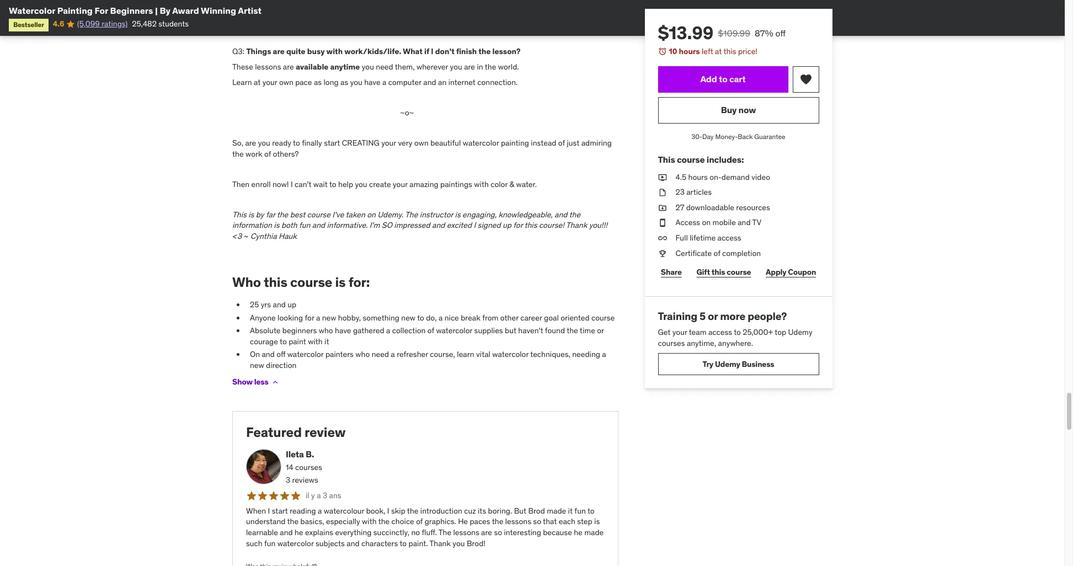 Task type: describe. For each thing, give the bounding box(es) containing it.
the down reading
[[287, 517, 299, 527]]

with left color
[[474, 179, 489, 189]]

tv
[[753, 218, 762, 228]]

learnable
[[246, 528, 278, 538]]

so, are you ready to finally start creating your very own beautiful watercolor painting instead of just admiring the work of others?
[[232, 138, 612, 159]]

the right skip
[[407, 506, 419, 516]]

wishlist image
[[800, 73, 813, 86]]

udemy.
[[378, 210, 404, 220]]

for inside "25 yrs and up anyone looking for a new hobby, something new to do, a nice break from other career goal oriented course absolute beginners who have gathered a collection of watercolor supplies but haven't found the time or courage to paint with it on and off watercolor painters who need a refresher course, learn vital watercolor techniques, needing a new direction"
[[305, 313, 314, 323]]

$109.99
[[719, 28, 751, 39]]

xsmall image inside show less button
[[271, 378, 280, 387]]

the inside this is by far the best course i've taken on udemy. the instructor is engaging, knowledgeable, and the information is both fun and informative. i'm so impressed and excited i signed up for this course! thank you!!! <3 ~ cynthia hauk
[[405, 210, 418, 220]]

when
[[246, 506, 266, 516]]

bestseller
[[13, 21, 44, 29]]

xsmall image for 23 articles
[[658, 187, 667, 198]]

found
[[545, 326, 565, 336]]

own inside q3: things are quite busy with work/kids/life. what if i don't finish the lesson? these lessons are available anytime you need them, wherever you are in the world. learn at your own pace as long as you have a computer and an internet connection.
[[279, 77, 294, 87]]

confidence.
[[356, 0, 396, 4]]

b.
[[306, 449, 314, 460]]

alarm image
[[658, 47, 667, 56]]

are down finish
[[464, 62, 475, 72]]

25 yrs and up anyone looking for a new hobby, something new to do, a nice break from other career goal oriented course absolute beginners who have gathered a collection of watercolor supplies but haven't found the time or courage to paint with it on and off watercolor painters who need a refresher course, learn vital watercolor techniques, needing a new direction
[[250, 300, 615, 370]]

and down everything
[[347, 538, 360, 548]]

<3
[[232, 231, 242, 241]]

ready
[[272, 138, 291, 148]]

to up 'small'
[[449, 0, 456, 4]]

the right "far"
[[277, 210, 288, 220]]

the up "succinctly," at bottom
[[378, 517, 390, 527]]

oriented
[[561, 313, 590, 323]]

to up step
[[588, 506, 595, 516]]

lessons inside q3: things are quite busy with work/kids/life. what if i don't finish the lesson? these lessons are available anytime you need them, wherever you are in the world. learn at your own pace as long as you have a computer and an internet connection.
[[255, 62, 281, 72]]

30-day money-back guarantee
[[692, 132, 786, 141]]

what
[[403, 47, 423, 56]]

each
[[559, 517, 576, 527]]

beginners
[[283, 326, 317, 336]]

beginners
[[110, 5, 153, 16]]

you down anytime
[[350, 77, 363, 87]]

or inside training 5 or more people? get your team access to 25,000+ top udemy courses anytime, anywhere.
[[708, 310, 718, 323]]

1 vertical spatial &
[[510, 179, 514, 189]]

a down something
[[386, 326, 390, 336]]

notice
[[249, 0, 270, 4]]

start inside when i start reading a watercolour book, i skip the introduction cuz its boring. but brod made it fun to understand the basics, especially with the choice of graphics. he paces the lessons so that each step is learnable and he explains everything succinctly, no fluff. the lessons are so interesting because he made such fun watercolor subjects and characters to paint. thank you brod!
[[272, 506, 288, 516]]

xsmall image for access on mobile and tv
[[658, 218, 667, 228]]

time
[[580, 326, 595, 336]]

of left just
[[558, 138, 565, 148]]

with inside "25 yrs and up anyone looking for a new hobby, something new to do, a nice break from other career goal oriented course absolute beginners who have gathered a collection of watercolor supplies but haven't found the time or courage to paint with it on and off watercolor painters who need a refresher course, learn vital watercolor techniques, needing a new direction"
[[308, 337, 323, 347]]

full lifetime access
[[676, 233, 742, 243]]

are down quite on the top left
[[283, 62, 294, 72]]

this up yrs
[[264, 274, 287, 291]]

i up puddle on the left top
[[426, 0, 428, 4]]

a inside q3: things are quite busy with work/kids/life. what if i don't finish the lesson? these lessons are available anytime you need them, wherever you are in the world. learn at your own pace as long as you have a computer and an internet connection.
[[383, 77, 387, 87]]

with inside q3: things are quite busy with work/kids/life. what if i don't finish the lesson? these lessons are available anytime you need them, wherever you are in the world. learn at your own pace as long as you have a computer and an internet connection.
[[327, 47, 343, 56]]

from
[[482, 313, 499, 323]]

you inside when i start reading a watercolour book, i skip the introduction cuz its boring. but brod made it fun to understand the basics, especially with the choice of graphics. he paces the lessons so that each step is learnable and he explains everything succinctly, no fluff. the lessons are so interesting because he made such fun watercolor subjects and characters to paint. thank you brod!
[[453, 538, 465, 548]]

and left tv
[[738, 218, 751, 228]]

i right now!
[[291, 179, 293, 189]]

thank inside when i start reading a watercolour book, i skip the introduction cuz its boring. but brod made it fun to understand the basics, especially with the choice of graphics. he paces the lessons so that each step is learnable and he explains everything succinctly, no fluff. the lessons are so interesting because he made such fun watercolor subjects and characters to paint. thank you brod!
[[430, 538, 451, 548]]

the right knowledgeable,
[[569, 210, 581, 220]]

your right create
[[393, 179, 408, 189]]

off inside $13.99 $109.99 87% off
[[776, 28, 786, 39]]

1 vertical spatial made
[[585, 528, 604, 538]]

watercolor down nice
[[436, 326, 473, 336]]

to right wait
[[329, 179, 337, 189]]

the down realize
[[399, 5, 411, 15]]

just
[[567, 138, 580, 148]]

ileta buenaventura image
[[246, 450, 281, 485]]

i'm
[[370, 220, 380, 230]]

show
[[232, 377, 253, 387]]

haven't
[[518, 326, 543, 336]]

watercolor inside when i start reading a watercolour book, i skip the introduction cuz its boring. but brod made it fun to understand the basics, especially with the choice of graphics. he paces the lessons so that each step is learnable and he explains everything succinctly, no fluff. the lessons are so interesting because he made such fun watercolor subjects and characters to paint. thank you brod!
[[278, 538, 314, 548]]

did
[[236, 0, 247, 4]]

2 horizontal spatial so
[[533, 517, 541, 527]]

i left realize
[[397, 0, 400, 4]]

apply coupon
[[766, 267, 817, 277]]

so,
[[232, 138, 243, 148]]

explains
[[305, 528, 333, 538]]

1 he from the left
[[295, 528, 303, 538]]

now!
[[273, 179, 289, 189]]

something
[[363, 313, 400, 323]]

the down colour at the top left of the page
[[363, 16, 374, 26]]

this for this course includes:
[[658, 154, 676, 165]]

this left price!
[[724, 46, 737, 56]]

coupon
[[789, 267, 817, 277]]

gift this course
[[697, 267, 752, 277]]

puddle
[[413, 5, 437, 15]]

this is by far the best course i've taken on udemy. the instructor is engaging, knowledgeable, and the information is both fun and informative. i'm so impressed and excited i signed up for this course! thank you!!! <3 ~ cynthia hauk
[[232, 210, 608, 241]]

painting
[[501, 138, 529, 148]]

ileta b. 14 courses 3 reviews
[[286, 449, 322, 485]]

to up the 'steps'
[[391, 5, 398, 15]]

this right gift
[[712, 267, 726, 277]]

graphics.
[[425, 517, 456, 527]]

the inside so, are you ready to finally start creating your very own beautiful watercolor painting instead of just admiring the work of others?
[[232, 149, 244, 159]]

1 vertical spatial lessons
[[505, 517, 532, 527]]

colours
[[577, 5, 602, 15]]

the inside "25 yrs and up anyone looking for a new hobby, something new to do, a nice break from other career goal oriented course absolute beginners who have gathered a collection of watercolor supplies but haven't found the time or courage to paint with it on and off watercolor painters who need a refresher course, learn vital watercolor techniques, needing a new direction"
[[567, 326, 578, 336]]

or inside "25 yrs and up anyone looking for a new hobby, something new to do, a nice break from other career goal oriented course absolute beginners who have gathered a collection of watercolor supplies but haven't found the time or courage to paint with it on and off watercolor painters who need a refresher course, learn vital watercolor techniques, needing a new direction"
[[597, 326, 604, 336]]

to inside so, are you ready to finally start creating your very own beautiful watercolor painting instead of just admiring the work of others?
[[293, 138, 300, 148]]

are inside so, are you ready to finally start creating your very own beautiful watercolor painting instead of just admiring the work of others?
[[245, 138, 256, 148]]

step
[[577, 517, 593, 527]]

to inside training 5 or more people? get your team access to 25,000+ top udemy courses anytime, anywhere.
[[734, 327, 742, 337]]

xsmall image for 27 downloadable resources
[[658, 202, 667, 213]]

money-
[[716, 132, 738, 141]]

apply coupon button
[[763, 261, 820, 283]]

cuz
[[464, 506, 476, 516]]

left
[[702, 46, 714, 56]]

25,482
[[132, 19, 157, 29]]

world.
[[498, 62, 519, 72]]

reading
[[290, 506, 316, 516]]

0 horizontal spatial new
[[250, 360, 264, 370]]

is down "far"
[[274, 220, 280, 230]]

brod!
[[467, 538, 486, 548]]

my
[[474, 0, 485, 4]]

thinking
[[510, 5, 540, 15]]

anytime
[[330, 62, 360, 72]]

increased
[[320, 0, 354, 4]]

the right finish
[[479, 47, 491, 56]]

2 horizontal spatial new
[[401, 313, 416, 323]]

show less button
[[232, 371, 280, 393]]

of down full lifetime access
[[714, 248, 721, 258]]

watercolor
[[9, 5, 55, 16]]

is left by
[[249, 210, 254, 220]]

i inside this is by far the best course i've taken on udemy. the instructor is engaging, knowledgeable, and the information is both fun and informative. i'm so impressed and excited i signed up for this course! thank you!!! <3 ~ cynthia hauk
[[474, 220, 476, 230]]

create
[[369, 179, 391, 189]]

is inside when i start reading a watercolour book, i skip the introduction cuz its boring. but brod made it fun to understand the basics, especially with the choice of graphics. he paces the lessons so that each step is learnable and he explains everything succinctly, no fluff. the lessons are so interesting because he made such fun watercolor subjects and characters to paint. thank you brod!
[[594, 517, 600, 527]]

1 vertical spatial -
[[496, 16, 500, 26]]

quite
[[286, 47, 306, 56]]

the down look,
[[564, 5, 575, 15]]

business
[[742, 359, 775, 369]]

hours for 4.5
[[689, 172, 708, 182]]

anywhere.
[[719, 338, 754, 348]]

if
[[424, 47, 430, 56]]

but
[[514, 506, 527, 516]]

hauk
[[279, 231, 297, 241]]

0 horizontal spatial who
[[319, 326, 333, 336]]

pay
[[506, 0, 518, 4]]

is left for:
[[335, 274, 346, 291]]

to left the paint.
[[400, 538, 407, 548]]

try
[[703, 359, 714, 369]]

i up understand
[[268, 506, 270, 516]]

watercolor down but
[[493, 350, 529, 360]]

useful.
[[311, 16, 334, 26]]

goal
[[544, 313, 559, 323]]

a left refresher
[[391, 350, 395, 360]]

such
[[246, 538, 263, 548]]

buy now button
[[658, 97, 820, 123]]

14
[[286, 462, 293, 472]]

udemy inside training 5 or more people? get your team access to 25,000+ top udemy courses anytime, anywhere.
[[789, 327, 813, 337]]

1 horizontal spatial at
[[716, 46, 722, 56]]

course down completion
[[727, 267, 752, 277]]

and right yrs
[[273, 300, 286, 310]]

i left did
[[232, 0, 234, 4]]

reviews
[[292, 475, 318, 485]]

paint.
[[409, 538, 428, 548]]

courses inside training 5 or more people? get your team access to 25,000+ top udemy courses anytime, anywhere.
[[658, 338, 686, 348]]

you inside so, are you ready to finally start creating your very own beautiful watercolor painting instead of just admiring the work of others?
[[258, 138, 270, 148]]

share button
[[658, 261, 685, 283]]

on-
[[710, 172, 722, 182]]

the inside when i start reading a watercolour book, i skip the introduction cuz its boring. but brod made it fun to understand the basics, especially with the choice of graphics. he paces the lessons so that each step is learnable and he explains everything succinctly, no fluff. the lessons are so interesting because he made such fun watercolor subjects and characters to paint. thank you brod!
[[439, 528, 452, 538]]

everything
[[335, 528, 372, 538]]

need inside i did notice a difference - increased confidence. i realize i need to take my time, pay attention, look, plan, especially mixing enough paint, adding colour to the puddle in small increments.. thinking about the colours & water control was also useful. each of the steps you covered were so helpful. - helen o'neill
[[430, 0, 447, 4]]

taken
[[346, 210, 365, 220]]

on inside this is by far the best course i've taken on udemy. the instructor is engaging, knowledgeable, and the information is both fun and informative. i'm so impressed and excited i signed up for this course! thank you!!! <3 ~ cynthia hauk
[[367, 210, 376, 220]]

to left do,
[[417, 313, 424, 323]]

add
[[701, 73, 718, 84]]

who
[[232, 274, 261, 291]]

watercolor painting for beginners | by award winning artist
[[9, 5, 262, 16]]

xsmall image for certificate
[[658, 248, 667, 259]]

day
[[703, 132, 714, 141]]

especially inside i did notice a difference - increased confidence. i realize i need to take my time, pay attention, look, plan, especially mixing enough paint, adding colour to the puddle in small increments.. thinking about the colours & water control was also useful. each of the steps you covered were so helpful. - helen o'neill
[[232, 5, 266, 15]]

is up excited
[[455, 210, 461, 220]]

fluff.
[[422, 528, 437, 538]]

the up connection.
[[485, 62, 496, 72]]

in inside i did notice a difference - increased confidence. i realize i need to take my time, pay attention, look, plan, especially mixing enough paint, adding colour to the puddle in small increments.. thinking about the colours & water control was also useful. each of the steps you covered were so helpful. - helen o'neill
[[438, 5, 445, 15]]

1 vertical spatial fun
[[575, 506, 586, 516]]

course up 4.5
[[677, 154, 705, 165]]

take
[[457, 0, 473, 4]]

of right work
[[264, 149, 271, 159]]

demand
[[722, 172, 750, 182]]

this course includes:
[[658, 154, 744, 165]]

for inside this is by far the best course i've taken on udemy. the instructor is engaging, knowledgeable, and the information is both fun and informative. i'm so impressed and excited i signed up for this course! thank you!!! <3 ~ cynthia hauk
[[513, 220, 523, 230]]

the down the 'boring.' in the bottom left of the page
[[492, 517, 504, 527]]

video
[[752, 172, 771, 182]]

understand
[[246, 517, 286, 527]]

to left paint
[[280, 337, 287, 347]]

you right the help
[[355, 179, 367, 189]]

wherever
[[417, 62, 448, 72]]



Task type: vqa. For each thing, say whether or not it's contained in the screenshot.
of inside 25 yrs and up Anyone looking for a new hobby, something new to do, a nice break from other career goal oriented course Absolute beginners who have gathered a collection of watercolor supplies but haven't found the time or courage to paint with it On and off watercolor painters who need a refresher course, learn vital watercolor techniques, needing a new direction
yes



Task type: locate. For each thing, give the bounding box(es) containing it.
udemy right top
[[789, 327, 813, 337]]

water
[[232, 16, 252, 26]]

you down work/kids/life.
[[362, 62, 374, 72]]

1 vertical spatial off
[[277, 350, 286, 360]]

a up beginners
[[316, 313, 320, 323]]

steps
[[376, 16, 395, 26]]

1 horizontal spatial own
[[414, 138, 429, 148]]

1 horizontal spatial up
[[503, 220, 512, 230]]

xsmall image
[[658, 172, 667, 183], [658, 233, 667, 244], [658, 248, 667, 259]]

0 horizontal spatial on
[[367, 210, 376, 220]]

and right on
[[262, 350, 275, 360]]

i down the 'engaging,'
[[474, 220, 476, 230]]

on
[[250, 350, 260, 360]]

0 horizontal spatial or
[[597, 326, 604, 336]]

you!!!
[[589, 220, 608, 230]]

access up anywhere.
[[709, 327, 733, 337]]

and down 'instructor'
[[432, 220, 445, 230]]

0 horizontal spatial thank
[[430, 538, 451, 548]]

off inside "25 yrs and up anyone looking for a new hobby, something new to do, a nice break from other career goal oriented course absolute beginners who have gathered a collection of watercolor supplies but haven't found the time or courage to paint with it on and off watercolor painters who need a refresher course, learn vital watercolor techniques, needing a new direction"
[[277, 350, 286, 360]]

attention,
[[520, 0, 553, 4]]

your right get
[[673, 327, 688, 337]]

0 horizontal spatial have
[[335, 326, 351, 336]]

so for interesting
[[494, 528, 502, 538]]

you up internet
[[450, 62, 462, 72]]

this inside this is by far the best course i've taken on udemy. the instructor is engaging, knowledgeable, and the information is both fun and informative. i'm so impressed and excited i signed up for this course! thank you!!! <3 ~ cynthia hauk
[[232, 210, 247, 220]]

this down knowledgeable,
[[525, 220, 537, 230]]

gift this course link
[[694, 261, 755, 283]]

xsmall image left 27
[[658, 202, 667, 213]]

about
[[542, 5, 562, 15]]

1 horizontal spatial off
[[776, 28, 786, 39]]

do,
[[426, 313, 437, 323]]

0 horizontal spatial courses
[[295, 462, 322, 472]]

less
[[254, 377, 269, 387]]

-
[[315, 0, 318, 4], [496, 16, 500, 26]]

or right 5
[[708, 310, 718, 323]]

supplies
[[474, 326, 503, 336]]

to left the "cart"
[[719, 73, 728, 84]]

1 vertical spatial at
[[254, 77, 261, 87]]

a inside i did notice a difference - increased confidence. i realize i need to take my time, pay attention, look, plan, especially mixing enough paint, adding colour to the puddle in small increments.. thinking about the colours & water control was also useful. each of the steps you covered were so helpful. - helen o'neill
[[272, 0, 276, 4]]

course up looking
[[290, 274, 332, 291]]

1 vertical spatial the
[[439, 528, 452, 538]]

1 xsmall image from the top
[[658, 172, 667, 183]]

get
[[658, 327, 671, 337]]

this for this is by far the best course i've taken on udemy. the instructor is engaging, knowledgeable, and the information is both fun and informative. i'm so impressed and excited i signed up for this course! thank you!!! <3 ~ cynthia hauk
[[232, 210, 247, 220]]

lessons down he
[[453, 528, 480, 538]]

featured
[[246, 424, 302, 441]]

a right y
[[317, 491, 321, 501]]

needing
[[573, 350, 601, 360]]

0 horizontal spatial he
[[295, 528, 303, 538]]

in inside q3: things are quite busy with work/kids/life. what if i don't finish the lesson? these lessons are available anytime you need them, wherever you are in the world. learn at your own pace as long as you have a computer and an internet connection.
[[477, 62, 483, 72]]

and
[[423, 77, 436, 87], [555, 210, 568, 220], [738, 218, 751, 228], [312, 220, 325, 230], [432, 220, 445, 230], [273, 300, 286, 310], [262, 350, 275, 360], [280, 528, 293, 538], [347, 538, 360, 548]]

look,
[[555, 0, 571, 4]]

helen
[[502, 16, 522, 26]]

looking
[[278, 313, 303, 323]]

downloadable
[[687, 202, 735, 212]]

of up no
[[416, 517, 423, 527]]

people?
[[748, 310, 787, 323]]

introduction
[[420, 506, 462, 516]]

1 horizontal spatial this
[[658, 154, 676, 165]]

so down brod
[[533, 517, 541, 527]]

23 articles
[[676, 187, 712, 197]]

1 vertical spatial for
[[305, 313, 314, 323]]

add to cart
[[701, 73, 746, 84]]

courses down b.
[[295, 462, 322, 472]]

0 vertical spatial thank
[[566, 220, 587, 230]]

0 horizontal spatial -
[[315, 0, 318, 4]]

interesting
[[504, 528, 541, 538]]

access on mobile and tv
[[676, 218, 762, 228]]

0 vertical spatial fun
[[299, 220, 310, 230]]

new up collection
[[401, 313, 416, 323]]

so down the 'boring.' in the bottom left of the page
[[494, 528, 502, 538]]

cart
[[730, 73, 746, 84]]

1 horizontal spatial udemy
[[789, 327, 813, 337]]

1 horizontal spatial courses
[[658, 338, 686, 348]]

0 horizontal spatial off
[[277, 350, 286, 360]]

you inside i did notice a difference - increased confidence. i realize i need to take my time, pay attention, look, plan, especially mixing enough paint, adding colour to the puddle in small increments.. thinking about the colours & water control was also useful. each of the steps you covered were so helpful. - helen o'neill
[[397, 16, 409, 26]]

as left long
[[314, 77, 322, 87]]

covered
[[411, 16, 439, 26]]

0 vertical spatial it
[[325, 337, 329, 347]]

own left pace
[[279, 77, 294, 87]]

training
[[658, 310, 698, 323]]

1 vertical spatial up
[[288, 300, 296, 310]]

start right finally
[[324, 138, 340, 148]]

have inside q3: things are quite busy with work/kids/life. what if i don't finish the lesson? these lessons are available anytime you need them, wherever you are in the world. learn at your own pace as long as you have a computer and an internet connection.
[[364, 77, 381, 87]]

new down on
[[250, 360, 264, 370]]

0 vertical spatial need
[[430, 0, 447, 4]]

so down 'small'
[[459, 16, 467, 26]]

1 horizontal spatial lessons
[[453, 528, 480, 538]]

time,
[[486, 0, 504, 4]]

1 horizontal spatial it
[[568, 506, 573, 516]]

paces
[[470, 517, 490, 527]]

because
[[543, 528, 572, 538]]

and left informative. at the top left of the page
[[312, 220, 325, 230]]

0 horizontal spatial it
[[325, 337, 329, 347]]

i inside q3: things are quite busy with work/kids/life. what if i don't finish the lesson? these lessons are available anytime you need them, wherever you are in the world. learn at your own pace as long as you have a computer and an internet connection.
[[431, 47, 434, 56]]

in up connection.
[[477, 62, 483, 72]]

0 horizontal spatial the
[[405, 210, 418, 220]]

1 horizontal spatial or
[[708, 310, 718, 323]]

especially inside when i start reading a watercolour book, i skip the introduction cuz its boring. but brod made it fun to understand the basics, especially with the choice of graphics. he paces the lessons so that each step is learnable and he explains everything succinctly, no fluff. the lessons are so interesting because he made such fun watercolor subjects and characters to paint. thank you brod!
[[326, 517, 360, 527]]

0 horizontal spatial made
[[547, 506, 566, 516]]

xsmall image right less on the left
[[271, 378, 280, 387]]

0 vertical spatial up
[[503, 220, 512, 230]]

1 vertical spatial need
[[376, 62, 393, 72]]

in
[[438, 5, 445, 15], [477, 62, 483, 72]]

watercolor down the explains
[[278, 538, 314, 548]]

3 xsmall image from the top
[[658, 248, 667, 259]]

2 horizontal spatial lessons
[[505, 517, 532, 527]]

at inside q3: things are quite busy with work/kids/life. what if i don't finish the lesson? these lessons are available anytime you need them, wherever you are in the world. learn at your own pace as long as you have a computer and an internet connection.
[[254, 77, 261, 87]]

are inside when i start reading a watercolour book, i skip the introduction cuz its boring. but brod made it fun to understand the basics, especially with the choice of graphics. he paces the lessons so that each step is learnable and he explains everything succinctly, no fluff. the lessons are so interesting because he made such fun watercolor subjects and characters to paint. thank you brod!
[[481, 528, 492, 538]]

it inside "25 yrs and up anyone looking for a new hobby, something new to do, a nice break from other career goal oriented course absolute beginners who have gathered a collection of watercolor supplies but haven't found the time or courage to paint with it on and off watercolor painters who need a refresher course, learn vital watercolor techniques, needing a new direction"
[[325, 337, 329, 347]]

1 vertical spatial start
[[272, 506, 288, 516]]

1 vertical spatial udemy
[[716, 359, 741, 369]]

career
[[521, 313, 542, 323]]

0 vertical spatial start
[[324, 138, 340, 148]]

udemy
[[789, 327, 813, 337], [716, 359, 741, 369]]

xsmall image
[[658, 187, 667, 198], [658, 202, 667, 213], [658, 218, 667, 228], [271, 378, 280, 387]]

0 vertical spatial at
[[716, 46, 722, 56]]

refresher
[[397, 350, 428, 360]]

with right paint
[[308, 337, 323, 347]]

off up direction
[[277, 350, 286, 360]]

i left skip
[[387, 506, 389, 516]]

0 horizontal spatial especially
[[232, 5, 266, 15]]

are left quite on the top left
[[273, 47, 285, 56]]

with down book, at bottom left
[[362, 517, 377, 527]]

on up full lifetime access
[[703, 218, 711, 228]]

1 horizontal spatial have
[[364, 77, 381, 87]]

need inside q3: things are quite busy with work/kids/life. what if i don't finish the lesson? these lessons are available anytime you need them, wherever you are in the world. learn at your own pace as long as you have a computer and an internet connection.
[[376, 62, 393, 72]]

2 xsmall image from the top
[[658, 233, 667, 244]]

0 vertical spatial have
[[364, 77, 381, 87]]

xsmall image up share
[[658, 248, 667, 259]]

a right do,
[[439, 313, 443, 323]]

with up anytime
[[327, 47, 343, 56]]

to right ready
[[293, 138, 300, 148]]

start
[[324, 138, 340, 148], [272, 506, 288, 516]]

thank inside this is by far the best course i've taken on udemy. the instructor is engaging, knowledgeable, and the information is both fun and informative. i'm so impressed and excited i signed up for this course! thank you!!! <3 ~ cynthia hauk
[[566, 220, 587, 230]]

your inside so, are you ready to finally start creating your very own beautiful watercolor painting instead of just admiring the work of others?
[[381, 138, 396, 148]]

a left computer
[[383, 77, 387, 87]]

vital
[[476, 350, 491, 360]]

0 horizontal spatial so
[[459, 16, 467, 26]]

& right color
[[510, 179, 514, 189]]

0 vertical spatial hours
[[680, 46, 700, 56]]

boring.
[[488, 506, 512, 516]]

back
[[738, 132, 753, 141]]

you left brod!
[[453, 538, 465, 548]]

0 horizontal spatial this
[[232, 210, 247, 220]]

top
[[775, 327, 787, 337]]

he down basics,
[[295, 528, 303, 538]]

both
[[281, 220, 297, 230]]

0 horizontal spatial as
[[314, 77, 322, 87]]

1 horizontal spatial for
[[513, 220, 523, 230]]

2 vertical spatial need
[[372, 350, 389, 360]]

1 horizontal spatial as
[[341, 77, 348, 87]]

1 horizontal spatial he
[[574, 528, 583, 538]]

hours for 10
[[680, 46, 700, 56]]

& right colours
[[604, 5, 609, 15]]

anyone
[[250, 313, 276, 323]]

il
[[306, 491, 310, 501]]

and up course! in the right of the page
[[555, 210, 568, 220]]

course left i've
[[307, 210, 331, 220]]

1 horizontal spatial on
[[703, 218, 711, 228]]

certificate of completion
[[676, 248, 762, 258]]

0 vertical spatial courses
[[658, 338, 686, 348]]

your inside q3: things are quite busy with work/kids/life. what if i don't finish the lesson? these lessons are available anytime you need them, wherever you are in the world. learn at your own pace as long as you have a computer and an internet connection.
[[263, 77, 277, 87]]

knowledgeable,
[[499, 210, 553, 220]]

then
[[232, 179, 250, 189]]

0 vertical spatial who
[[319, 326, 333, 336]]

0 vertical spatial -
[[315, 0, 318, 4]]

you up work
[[258, 138, 270, 148]]

direction
[[266, 360, 297, 370]]

busy
[[307, 47, 325, 56]]

0 vertical spatial off
[[776, 28, 786, 39]]

own inside so, are you ready to finally start creating your very own beautiful watercolor painting instead of just admiring the work of others?
[[414, 138, 429, 148]]

1 vertical spatial thank
[[430, 538, 451, 548]]

1 horizontal spatial in
[[477, 62, 483, 72]]

informative.
[[327, 220, 368, 230]]

1 as from the left
[[314, 77, 322, 87]]

it inside when i start reading a watercolour book, i skip the introduction cuz its boring. but brod made it fun to understand the basics, especially with the choice of graphics. he paces the lessons so that each step is learnable and he explains everything succinctly, no fluff. the lessons are so interesting because he made such fun watercolor subjects and characters to paint. thank you brod!
[[568, 506, 573, 516]]

2 vertical spatial lessons
[[453, 528, 480, 538]]

~o~
[[232, 107, 414, 117]]

up inside this is by far the best course i've taken on udemy. the instructor is engaging, knowledgeable, and the information is both fun and informative. i'm so impressed and excited i signed up for this course! thank you!!! <3 ~ cynthia hauk
[[503, 220, 512, 230]]

winning
[[201, 5, 236, 16]]

lesson?
[[493, 47, 521, 56]]

at right learn
[[254, 77, 261, 87]]

and inside q3: things are quite busy with work/kids/life. what if i don't finish the lesson? these lessons are available anytime you need them, wherever you are in the world. learn at your own pace as long as you have a computer and an internet connection.
[[423, 77, 436, 87]]

watercolor down paint
[[287, 350, 324, 360]]

who this course is for:
[[232, 274, 370, 291]]

have inside "25 yrs and up anyone looking for a new hobby, something new to do, a nice break from other career goal oriented course absolute beginners who have gathered a collection of watercolor supplies but haven't found the time or courage to paint with it on and off watercolor painters who need a refresher course, learn vital watercolor techniques, needing a new direction"
[[335, 326, 351, 336]]

in up were
[[438, 5, 445, 15]]

udemy right try
[[716, 359, 741, 369]]

no
[[411, 528, 420, 538]]

the down the graphics.
[[439, 528, 452, 538]]

1 horizontal spatial &
[[604, 5, 609, 15]]

also
[[295, 16, 309, 26]]

wait
[[313, 179, 328, 189]]

0 vertical spatial or
[[708, 310, 718, 323]]

2 horizontal spatial fun
[[575, 506, 586, 516]]

need up puddle on the left top
[[430, 0, 447, 4]]

and down understand
[[280, 528, 293, 538]]

buy
[[722, 104, 737, 115]]

1 vertical spatial xsmall image
[[658, 233, 667, 244]]

signed
[[478, 220, 501, 230]]

of inside when i start reading a watercolour book, i skip the introduction cuz its boring. but brod made it fun to understand the basics, especially with the choice of graphics. he paces the lessons so that each step is learnable and he explains everything succinctly, no fluff. the lessons are so interesting because he made such fun watercolor subjects and characters to paint. thank you brod!
[[416, 517, 423, 527]]

access inside training 5 or more people? get your team access to 25,000+ top udemy courses anytime, anywhere.
[[709, 327, 733, 337]]

ratings)
[[102, 19, 128, 29]]

1 horizontal spatial start
[[324, 138, 340, 148]]

0 vertical spatial access
[[718, 233, 742, 243]]

color
[[491, 179, 508, 189]]

1 vertical spatial so
[[533, 517, 541, 527]]

start inside so, are you ready to finally start creating your very own beautiful watercolor painting instead of just admiring the work of others?
[[324, 138, 340, 148]]

the up the 'impressed'
[[405, 210, 418, 220]]

watercolor inside so, are you ready to finally start creating your very own beautiful watercolor painting instead of just admiring the work of others?
[[463, 138, 499, 148]]

a inside when i start reading a watercolour book, i skip the introduction cuz its boring. but brod made it fun to understand the basics, especially with the choice of graphics. he paces the lessons so that each step is learnable and he explains everything succinctly, no fluff. the lessons are so interesting because he made such fun watercolor subjects and characters to paint. thank you brod!
[[318, 506, 322, 516]]

1 vertical spatial it
[[568, 506, 573, 516]]

a
[[272, 0, 276, 4], [383, 77, 387, 87], [316, 313, 320, 323], [439, 313, 443, 323], [386, 326, 390, 336], [391, 350, 395, 360], [602, 350, 606, 360], [317, 491, 321, 501], [318, 506, 322, 516]]

of down adding
[[355, 16, 361, 26]]

1 horizontal spatial so
[[494, 528, 502, 538]]

now
[[739, 104, 757, 115]]

to inside button
[[719, 73, 728, 84]]

are down paces
[[481, 528, 492, 538]]

1 horizontal spatial thank
[[566, 220, 587, 230]]

is right step
[[594, 517, 600, 527]]

courses inside ileta b. 14 courses 3 reviews
[[295, 462, 322, 472]]

basics,
[[301, 517, 324, 527]]

lessons down but
[[505, 517, 532, 527]]

as right long
[[341, 77, 348, 87]]

2 as from the left
[[341, 77, 348, 87]]

course
[[677, 154, 705, 165], [307, 210, 331, 220], [727, 267, 752, 277], [290, 274, 332, 291], [592, 313, 615, 323]]

0 horizontal spatial at
[[254, 77, 261, 87]]

1 horizontal spatial new
[[322, 313, 336, 323]]

1 horizontal spatial the
[[439, 528, 452, 538]]

0 vertical spatial the
[[405, 210, 418, 220]]

0 horizontal spatial in
[[438, 5, 445, 15]]

instructor
[[420, 210, 453, 220]]

1 horizontal spatial made
[[585, 528, 604, 538]]

5
[[700, 310, 706, 323]]

access
[[718, 233, 742, 243], [709, 327, 733, 337]]

new left hobby, on the bottom left of the page
[[322, 313, 336, 323]]

who right the painters
[[356, 350, 370, 360]]

1 vertical spatial in
[[477, 62, 483, 72]]

your inside training 5 or more people? get your team access to 25,000+ top udemy courses anytime, anywhere.
[[673, 327, 688, 337]]

so for helpful.
[[459, 16, 467, 26]]

0 vertical spatial &
[[604, 5, 609, 15]]

1 vertical spatial especially
[[326, 517, 360, 527]]

these
[[232, 62, 253, 72]]

up inside "25 yrs and up anyone looking for a new hobby, something new to do, a nice break from other career goal oriented course absolute beginners who have gathered a collection of watercolor supplies but haven't found the time or courage to paint with it on and off watercolor painters who need a refresher course, learn vital watercolor techniques, needing a new direction"
[[288, 300, 296, 310]]

a right needing
[[602, 350, 606, 360]]

0 horizontal spatial own
[[279, 77, 294, 87]]

finish
[[456, 47, 477, 56]]

of inside i did notice a difference - increased confidence. i realize i need to take my time, pay attention, look, plan, especially mixing enough paint, adding colour to the puddle in small increments.. thinking about the colours & water control was also useful. each of the steps you covered were so helpful. - helen o'neill
[[355, 16, 361, 26]]

your right learn
[[263, 77, 277, 87]]

work/kids/life.
[[345, 47, 402, 56]]

1 vertical spatial courses
[[295, 462, 322, 472]]

training 5 or more people? get your team access to 25,000+ top udemy courses anytime, anywhere.
[[658, 310, 813, 348]]

0 horizontal spatial for
[[305, 313, 314, 323]]

brod
[[528, 506, 545, 516]]

them,
[[395, 62, 415, 72]]

fun inside this is by far the best course i've taken on udemy. the instructor is engaging, knowledgeable, and the information is both fun and informative. i'm so impressed and excited i signed up for this course! thank you!!! <3 ~ cynthia hauk
[[299, 220, 310, 230]]

0 vertical spatial lessons
[[255, 62, 281, 72]]

1 horizontal spatial fun
[[299, 220, 310, 230]]

0 horizontal spatial udemy
[[716, 359, 741, 369]]

this inside this is by far the best course i've taken on udemy. the instructor is engaging, knowledgeable, and the information is both fun and informative. i'm so impressed and excited i signed up for this course! thank you!!! <3 ~ cynthia hauk
[[525, 220, 537, 230]]

he down step
[[574, 528, 583, 538]]

of inside "25 yrs and up anyone looking for a new hobby, something new to do, a nice break from other career goal oriented course absolute beginners who have gathered a collection of watercolor supplies but haven't found the time or courage to paint with it on and off watercolor painters who need a refresher course, learn vital watercolor techniques, needing a new direction"
[[428, 326, 434, 336]]

so
[[382, 220, 392, 230]]

0 vertical spatial made
[[547, 506, 566, 516]]

30-
[[692, 132, 703, 141]]

0 horizontal spatial fun
[[264, 538, 276, 548]]

so inside i did notice a difference - increased confidence. i realize i need to take my time, pay attention, look, plan, especially mixing enough paint, adding colour to the puddle in small increments.. thinking about the colours & water control was also useful. each of the steps you covered were so helpful. - helen o'neill
[[459, 16, 467, 26]]

for up beginners
[[305, 313, 314, 323]]

0 horizontal spatial lessons
[[255, 62, 281, 72]]

0 vertical spatial own
[[279, 77, 294, 87]]

1 horizontal spatial who
[[356, 350, 370, 360]]

2 he from the left
[[574, 528, 583, 538]]

anytime,
[[687, 338, 717, 348]]

& inside i did notice a difference - increased confidence. i realize i need to take my time, pay attention, look, plan, especially mixing enough paint, adding colour to the puddle in small increments.. thinking about the colours & water control was also useful. each of the steps you covered were so helpful. - helen o'neill
[[604, 5, 609, 15]]

0 vertical spatial this
[[658, 154, 676, 165]]

2 vertical spatial xsmall image
[[658, 248, 667, 259]]

q3: things are quite busy with work/kids/life. what if i don't finish the lesson? these lessons are available anytime you need them, wherever you are in the world. learn at your own pace as long as you have a computer and an internet connection.
[[232, 47, 521, 87]]

2 vertical spatial so
[[494, 528, 502, 538]]

techniques,
[[531, 350, 571, 360]]

3
[[286, 475, 290, 485]]

share
[[661, 267, 682, 277]]

course inside "25 yrs and up anyone looking for a new hobby, something new to do, a nice break from other career goal oriented course absolute beginners who have gathered a collection of watercolor supplies but haven't found the time or courage to paint with it on and off watercolor painters who need a refresher course, learn vital watercolor techniques, needing a new direction"
[[592, 313, 615, 323]]

1 vertical spatial or
[[597, 326, 604, 336]]

0 vertical spatial in
[[438, 5, 445, 15]]

own right very
[[414, 138, 429, 148]]

have down hobby, on the bottom left of the page
[[335, 326, 351, 336]]

up up looking
[[288, 300, 296, 310]]

fun up step
[[575, 506, 586, 516]]

course inside this is by far the best course i've taken on udemy. the instructor is engaging, knowledgeable, and the information is both fun and informative. i'm so impressed and excited i signed up for this course! thank you!!! <3 ~ cynthia hauk
[[307, 210, 331, 220]]

guarantee
[[755, 132, 786, 141]]

xsmall image left 4.5
[[658, 172, 667, 183]]

0 vertical spatial for
[[513, 220, 523, 230]]

with inside when i start reading a watercolour book, i skip the introduction cuz its boring. but brod made it fun to understand the basics, especially with the choice of graphics. he paces the lessons so that each step is learnable and he explains everything succinctly, no fluff. the lessons are so interesting because he made such fun watercolor subjects and characters to paint. thank you brod!
[[362, 517, 377, 527]]

need inside "25 yrs and up anyone looking for a new hobby, something new to do, a nice break from other career goal oriented course absolute beginners who have gathered a collection of watercolor supplies but haven't found the time or courage to paint with it on and off watercolor painters who need a refresher course, learn vital watercolor techniques, needing a new direction"
[[372, 350, 389, 360]]

xsmall image for 4.5
[[658, 172, 667, 183]]

xsmall image left full
[[658, 233, 667, 244]]

mobile
[[713, 218, 737, 228]]

0 vertical spatial xsmall image
[[658, 172, 667, 183]]

it up the painters
[[325, 337, 329, 347]]

0 horizontal spatial start
[[272, 506, 288, 516]]

fun down learnable
[[264, 538, 276, 548]]

hours right 10
[[680, 46, 700, 56]]

award
[[172, 5, 199, 16]]

off right 87%
[[776, 28, 786, 39]]

1 vertical spatial own
[[414, 138, 429, 148]]

book,
[[366, 506, 385, 516]]

1 vertical spatial have
[[335, 326, 351, 336]]

xsmall image for full
[[658, 233, 667, 244]]



